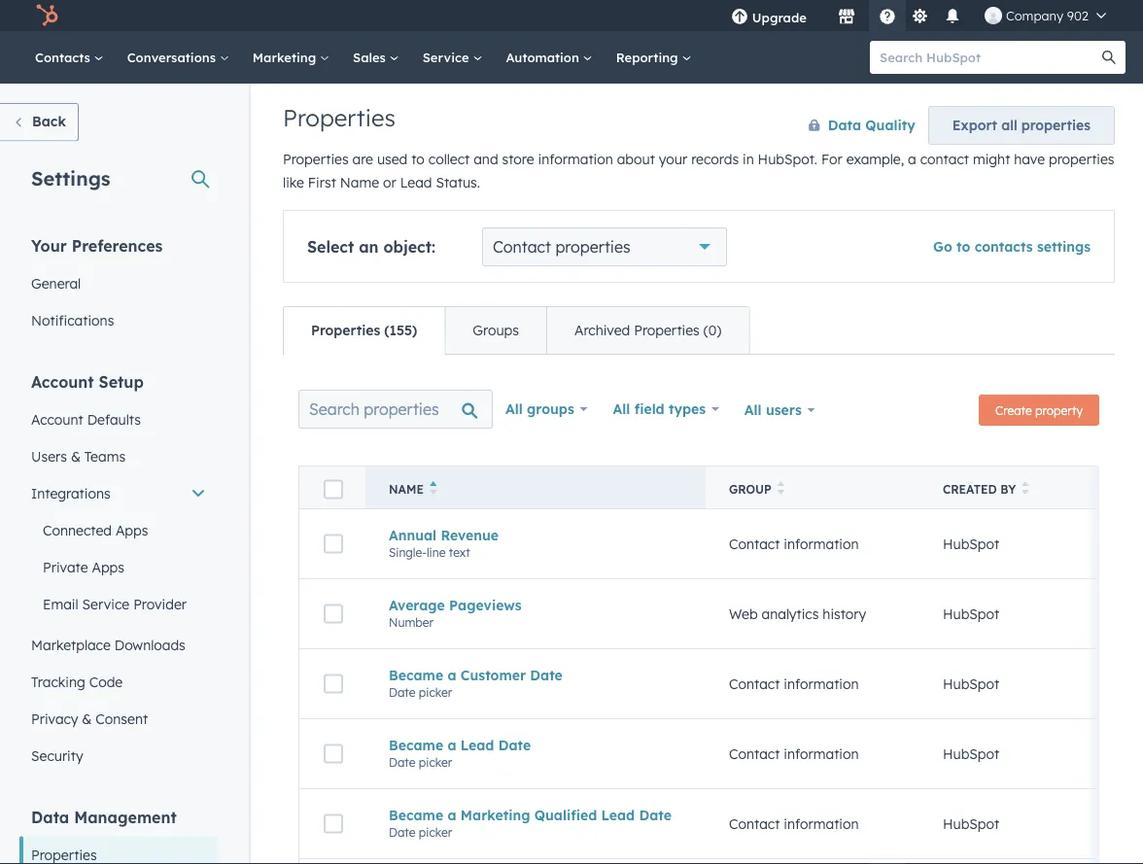 Task type: locate. For each thing, give the bounding box(es) containing it.
1 vertical spatial &
[[82, 710, 92, 727]]

company 902
[[1006, 7, 1089, 23]]

service link
[[411, 31, 494, 84]]

0 vertical spatial account
[[31, 372, 94, 391]]

0 vertical spatial became
[[389, 667, 443, 684]]

0 vertical spatial name
[[340, 174, 379, 191]]

1 picker from the top
[[419, 685, 452, 700]]

picker for lead
[[419, 755, 452, 770]]

information for became a lead date
[[784, 745, 859, 762]]

3 contact information from the top
[[729, 745, 859, 762]]

0 horizontal spatial data
[[31, 807, 69, 827]]

all for all users
[[744, 401, 762, 418]]

1 horizontal spatial name
[[389, 482, 424, 497]]

types
[[669, 400, 706, 417]]

name inside properties are used to collect and store information about your records in hubspot. for example, a contact might have properties like first name or lead status.
[[340, 174, 379, 191]]

settings
[[1037, 238, 1091, 255]]

2 vertical spatial became
[[389, 806, 443, 824]]

ascending sort. press to sort descending. element
[[429, 481, 437, 498]]

hubspot for became a marketing qualified lead date
[[943, 815, 999, 832]]

& for users
[[71, 448, 81, 465]]

all users
[[744, 401, 802, 418]]

name left the ascending sort. press to sort descending. element
[[389, 482, 424, 497]]

tab panel
[[283, 354, 1143, 864]]

0 vertical spatial &
[[71, 448, 81, 465]]

became inside became a customer date date picker
[[389, 667, 443, 684]]

became down became a lead date date picker
[[389, 806, 443, 824]]

lead down became a customer date date picker
[[461, 737, 494, 754]]

4 hubspot from the top
[[943, 745, 999, 762]]

service right sales link
[[422, 49, 473, 65]]

users
[[31, 448, 67, 465]]

first
[[308, 174, 336, 191]]

1 horizontal spatial press to sort. element
[[1022, 481, 1029, 498]]

group
[[729, 482, 771, 497]]

your
[[31, 236, 67, 255]]

all groups
[[505, 400, 574, 417]]

became for became a lead date
[[389, 737, 443, 754]]

web analytics history
[[729, 605, 866, 622]]

press to sort. element for group
[[777, 481, 785, 498]]

properties
[[1021, 117, 1091, 134], [1049, 151, 1114, 168], [555, 237, 630, 257]]

2 vertical spatial lead
[[601, 806, 635, 824]]

1 horizontal spatial service
[[422, 49, 473, 65]]

properties left the (0)
[[634, 322, 700, 339]]

contact for became a lead date
[[729, 745, 780, 762]]

tracking code link
[[19, 663, 218, 700]]

marketplaces button
[[826, 0, 867, 31]]

apps down integrations button
[[116, 521, 148, 538]]

all
[[1001, 117, 1017, 134]]

0 vertical spatial properties
[[1021, 117, 1091, 134]]

lead
[[400, 174, 432, 191], [461, 737, 494, 754], [601, 806, 635, 824]]

2 vertical spatial picker
[[419, 825, 452, 840]]

properties inside button
[[1021, 117, 1091, 134]]

1 press to sort. element from the left
[[777, 481, 785, 498]]

0 vertical spatial picker
[[419, 685, 452, 700]]

& inside "link"
[[71, 448, 81, 465]]

email
[[43, 595, 78, 612]]

information for became a customer date
[[784, 675, 859, 692]]

data up for
[[828, 117, 861, 134]]

1 vertical spatial account
[[31, 411, 83, 428]]

contact for became a customer date
[[729, 675, 780, 692]]

2 contact information from the top
[[729, 675, 859, 692]]

properties up first at the top left of the page
[[283, 151, 349, 168]]

became for became a customer date
[[389, 667, 443, 684]]

press to sort. element inside the created by 'button'
[[1022, 481, 1029, 498]]

became a customer date date picker
[[389, 667, 563, 700]]

menu
[[717, 0, 1120, 31]]

& right privacy
[[82, 710, 92, 727]]

property
[[1035, 403, 1083, 417]]

properties up have
[[1021, 117, 1091, 134]]

lead inside became a marketing qualified lead date date picker
[[601, 806, 635, 824]]

1 vertical spatial name
[[389, 482, 424, 497]]

account for account setup
[[31, 372, 94, 391]]

company
[[1006, 7, 1063, 23]]

code
[[89, 673, 123, 690]]

a left 'customer'
[[447, 667, 456, 684]]

1 horizontal spatial marketing
[[461, 806, 530, 824]]

1 hubspot from the top
[[943, 535, 999, 552]]

group button
[[706, 466, 919, 509]]

& right the users
[[71, 448, 81, 465]]

users & teams
[[31, 448, 125, 465]]

upgrade
[[752, 9, 807, 25]]

2 horizontal spatial all
[[744, 401, 762, 418]]

security link
[[19, 737, 218, 774]]

search image
[[1102, 51, 1116, 64]]

press to sort. element for created by
[[1022, 481, 1029, 498]]

& for privacy
[[82, 710, 92, 727]]

quality
[[865, 117, 915, 134]]

2 account from the top
[[31, 411, 83, 428]]

account setup
[[31, 372, 144, 391]]

5 hubspot from the top
[[943, 815, 999, 832]]

contact for became a marketing qualified lead date
[[729, 815, 780, 832]]

setup
[[99, 372, 144, 391]]

press to sort. image
[[1022, 481, 1029, 495]]

902
[[1067, 7, 1089, 23]]

account up account defaults
[[31, 372, 94, 391]]

picker down became a customer date date picker
[[419, 755, 452, 770]]

press to sort. element right "by"
[[1022, 481, 1029, 498]]

became
[[389, 667, 443, 684], [389, 737, 443, 754], [389, 806, 443, 824]]

line
[[427, 545, 446, 560]]

1 contact information from the top
[[729, 535, 859, 552]]

data inside button
[[828, 117, 861, 134]]

1 horizontal spatial data
[[828, 117, 861, 134]]

customer
[[461, 667, 526, 684]]

became down became a customer date date picker
[[389, 737, 443, 754]]

marketing left qualified
[[461, 806, 530, 824]]

account up the users
[[31, 411, 83, 428]]

a for became a marketing qualified lead date
[[447, 806, 456, 824]]

became inside became a marketing qualified lead date date picker
[[389, 806, 443, 824]]

4 contact information from the top
[[729, 815, 859, 832]]

all left field
[[613, 400, 630, 417]]

hubspot image
[[35, 4, 58, 27]]

go to contacts settings
[[933, 238, 1091, 255]]

0 vertical spatial marketing
[[253, 49, 320, 65]]

ascending sort. press to sort descending. image
[[429, 481, 437, 495]]

0 vertical spatial apps
[[116, 521, 148, 538]]

hubspot for became a lead date
[[943, 745, 999, 762]]

1 became from the top
[[389, 667, 443, 684]]

private
[[43, 558, 88, 575]]

tab list
[[283, 306, 750, 355]]

average
[[389, 597, 445, 614]]

integrations
[[31, 485, 111, 502]]

name button
[[365, 466, 706, 509]]

properties inside data management element
[[31, 846, 97, 863]]

all left users
[[744, 401, 762, 418]]

all inside "popup button"
[[744, 401, 762, 418]]

a left contact
[[908, 151, 916, 168]]

&
[[71, 448, 81, 465], [82, 710, 92, 727]]

export
[[952, 117, 997, 134]]

picker down became a lead date date picker
[[419, 825, 452, 840]]

1 vertical spatial picker
[[419, 755, 452, 770]]

sales link
[[341, 31, 411, 84]]

to right go
[[956, 238, 970, 255]]

contact information for became a customer date
[[729, 675, 859, 692]]

3 became from the top
[[389, 806, 443, 824]]

a inside became a customer date date picker
[[447, 667, 456, 684]]

a down became a customer date date picker
[[447, 737, 456, 754]]

annual revenue single-line text
[[389, 527, 499, 560]]

picker for customer
[[419, 685, 452, 700]]

3 hubspot from the top
[[943, 675, 999, 692]]

1 vertical spatial marketing
[[461, 806, 530, 824]]

picker inside became a customer date date picker
[[419, 685, 452, 700]]

your
[[659, 151, 687, 168]]

3 picker from the top
[[419, 825, 452, 840]]

contact
[[493, 237, 551, 257], [729, 535, 780, 552], [729, 675, 780, 692], [729, 745, 780, 762], [729, 815, 780, 832]]

marketplaces image
[[838, 9, 855, 26]]

0 horizontal spatial all
[[505, 400, 523, 417]]

data down security
[[31, 807, 69, 827]]

are
[[352, 151, 373, 168]]

became for became a marketing qualified lead date
[[389, 806, 443, 824]]

data for data quality
[[828, 117, 861, 134]]

all left groups
[[505, 400, 523, 417]]

marketing left sales
[[253, 49, 320, 65]]

0 horizontal spatial lead
[[400, 174, 432, 191]]

select an object:
[[307, 237, 435, 257]]

contacts
[[975, 238, 1033, 255]]

became inside became a lead date date picker
[[389, 737, 443, 754]]

picker inside became a lead date date picker
[[419, 755, 452, 770]]

properties up "archived"
[[555, 237, 630, 257]]

reporting link
[[604, 31, 703, 84]]

apps up email service provider
[[92, 558, 124, 575]]

single-
[[389, 545, 427, 560]]

1 horizontal spatial all
[[613, 400, 630, 417]]

data for data management
[[31, 807, 69, 827]]

all users button
[[732, 390, 828, 431]]

0 horizontal spatial name
[[340, 174, 379, 191]]

a inside became a lead date date picker
[[447, 737, 456, 754]]

1 vertical spatial properties
[[1049, 151, 1114, 168]]

number
[[389, 615, 434, 630]]

0 vertical spatial data
[[828, 117, 861, 134]]

2 picker from the top
[[419, 755, 452, 770]]

2 vertical spatial properties
[[555, 237, 630, 257]]

1 vertical spatial apps
[[92, 558, 124, 575]]

lead right qualified
[[601, 806, 635, 824]]

a inside became a marketing qualified lead date date picker
[[447, 806, 456, 824]]

contact information
[[729, 535, 859, 552], [729, 675, 859, 692], [729, 745, 859, 762], [729, 815, 859, 832]]

a for became a lead date
[[447, 737, 456, 754]]

marketplace downloads
[[31, 636, 185, 653]]

name down are
[[340, 174, 379, 191]]

properties down data management
[[31, 846, 97, 863]]

0 horizontal spatial to
[[411, 151, 425, 168]]

press to sort. image
[[777, 481, 785, 495]]

hubspot for became a customer date
[[943, 675, 999, 692]]

tracking
[[31, 673, 85, 690]]

press to sort. element
[[777, 481, 785, 498], [1022, 481, 1029, 498]]

press to sort. element inside the group button
[[777, 481, 785, 498]]

sales
[[353, 49, 389, 65]]

1 vertical spatial data
[[31, 807, 69, 827]]

apps for connected apps
[[116, 521, 148, 538]]

a inside properties are used to collect and store information about your records in hubspot. for example, a contact might have properties like first name or lead status.
[[908, 151, 916, 168]]

automation
[[506, 49, 583, 65]]

1 vertical spatial lead
[[461, 737, 494, 754]]

1 vertical spatial to
[[956, 238, 970, 255]]

1 vertical spatial became
[[389, 737, 443, 754]]

and
[[473, 151, 498, 168]]

1 vertical spatial service
[[82, 595, 129, 612]]

account defaults
[[31, 411, 141, 428]]

2 became from the top
[[389, 737, 443, 754]]

marketing inside became a marketing qualified lead date date picker
[[461, 806, 530, 824]]

2 hubspot from the top
[[943, 605, 999, 622]]

picker up became a lead date date picker
[[419, 685, 452, 700]]

became down number
[[389, 667, 443, 684]]

all
[[505, 400, 523, 417], [613, 400, 630, 417], [744, 401, 762, 418]]

users
[[766, 401, 802, 418]]

a down became a lead date date picker
[[447, 806, 456, 824]]

service down private apps link
[[82, 595, 129, 612]]

1 horizontal spatial &
[[82, 710, 92, 727]]

picker
[[419, 685, 452, 700], [419, 755, 452, 770], [419, 825, 452, 840]]

properties inside properties are used to collect and store information about your records in hubspot. for example, a contact might have properties like first name or lead status.
[[283, 151, 349, 168]]

properties right have
[[1049, 151, 1114, 168]]

to right used on the top left of the page
[[411, 151, 425, 168]]

1 horizontal spatial to
[[956, 238, 970, 255]]

1 account from the top
[[31, 372, 94, 391]]

properties
[[283, 103, 395, 132], [283, 151, 349, 168], [311, 322, 380, 339], [634, 322, 700, 339], [31, 846, 97, 863]]

consent
[[96, 710, 148, 727]]

press to sort. element right group
[[777, 481, 785, 498]]

defaults
[[87, 411, 141, 428]]

0 vertical spatial to
[[411, 151, 425, 168]]

0 horizontal spatial marketing
[[253, 49, 320, 65]]

hubspot for annual revenue
[[943, 535, 999, 552]]

2 horizontal spatial lead
[[601, 806, 635, 824]]

settings image
[[911, 8, 929, 26]]

lead right "or"
[[400, 174, 432, 191]]

0 horizontal spatial press to sort. element
[[777, 481, 785, 498]]

properties inside popup button
[[555, 237, 630, 257]]

properties (155)
[[311, 322, 417, 339]]

2 press to sort. element from the left
[[1022, 481, 1029, 498]]

to inside properties are used to collect and store information about your records in hubspot. for example, a contact might have properties like first name or lead status.
[[411, 151, 425, 168]]

0 horizontal spatial service
[[82, 595, 129, 612]]

0 horizontal spatial &
[[71, 448, 81, 465]]

0 vertical spatial lead
[[400, 174, 432, 191]]

data management element
[[19, 806, 218, 864]]

1 horizontal spatial lead
[[461, 737, 494, 754]]

contact information for became a lead date
[[729, 745, 859, 762]]



Task type: describe. For each thing, give the bounding box(es) containing it.
data quality button
[[788, 106, 916, 145]]

connected apps
[[43, 521, 148, 538]]

back link
[[0, 103, 79, 141]]

company 902 button
[[973, 0, 1118, 31]]

pageviews
[[449, 597, 522, 614]]

users & teams link
[[19, 438, 218, 475]]

contact information for annual revenue
[[729, 535, 859, 552]]

Search HubSpot search field
[[870, 41, 1108, 74]]

contact inside popup button
[[493, 237, 551, 257]]

marketing link
[[241, 31, 341, 84]]

marketplace downloads link
[[19, 626, 218, 663]]

tab panel containing all groups
[[283, 354, 1143, 864]]

preferences
[[72, 236, 163, 255]]

information for became a marketing qualified lead date
[[784, 815, 859, 832]]

created
[[943, 482, 997, 497]]

email service provider link
[[19, 586, 218, 623]]

email service provider
[[43, 595, 187, 612]]

teams
[[84, 448, 125, 465]]

conversations link
[[115, 31, 241, 84]]

properties left the (155)
[[311, 322, 380, 339]]

mateo roberts image
[[985, 7, 1002, 24]]

notifications
[[31, 312, 114, 329]]

a for became a customer date
[[447, 667, 456, 684]]

help image
[[879, 9, 896, 26]]

(155)
[[384, 322, 417, 339]]

lead inside properties are used to collect and store information about your records in hubspot. for example, a contact might have properties like first name or lead status.
[[400, 174, 432, 191]]

notifications image
[[944, 9, 961, 26]]

integrations button
[[19, 475, 218, 512]]

archived properties (0)
[[574, 322, 721, 339]]

privacy & consent
[[31, 710, 148, 727]]

general
[[31, 275, 81, 292]]

became a marketing qualified lead date button
[[389, 806, 682, 824]]

back
[[32, 113, 66, 130]]

status.
[[436, 174, 480, 191]]

all for all groups
[[505, 400, 523, 417]]

contact
[[920, 151, 969, 168]]

properties inside properties are used to collect and store information about your records in hubspot. for example, a contact might have properties like first name or lead status.
[[1049, 151, 1114, 168]]

apps for private apps
[[92, 558, 124, 575]]

all for all field types
[[613, 400, 630, 417]]

archived properties (0) link
[[546, 307, 749, 354]]

created by
[[943, 482, 1016, 497]]

0 vertical spatial service
[[422, 49, 473, 65]]

select
[[307, 237, 354, 257]]

(0)
[[703, 322, 721, 339]]

downloads
[[114, 636, 185, 653]]

account for account defaults
[[31, 411, 83, 428]]

your preferences element
[[19, 235, 218, 339]]

created by button
[[919, 466, 1094, 509]]

contact properties button
[[482, 227, 727, 266]]

tab list containing properties (155)
[[283, 306, 750, 355]]

in
[[743, 151, 754, 168]]

name inside name button
[[389, 482, 424, 497]]

became a customer date button
[[389, 667, 682, 684]]

text
[[449, 545, 470, 560]]

field
[[634, 400, 664, 417]]

properties up are
[[283, 103, 395, 132]]

contacts
[[35, 49, 94, 65]]

your preferences
[[31, 236, 163, 255]]

automation link
[[494, 31, 604, 84]]

records
[[691, 151, 739, 168]]

qualified
[[534, 806, 597, 824]]

hubspot for average pageviews
[[943, 605, 999, 622]]

private apps
[[43, 558, 124, 575]]

connected apps link
[[19, 512, 218, 549]]

groups link
[[444, 307, 546, 354]]

account setup element
[[19, 371, 218, 774]]

hubspot link
[[23, 4, 73, 27]]

history
[[823, 605, 866, 622]]

an
[[359, 237, 379, 257]]

all field types button
[[600, 390, 732, 429]]

lead inside became a lead date date picker
[[461, 737, 494, 754]]

average pageviews button
[[389, 597, 682, 614]]

collect
[[428, 151, 470, 168]]

privacy & consent link
[[19, 700, 218, 737]]

privacy
[[31, 710, 78, 727]]

data management
[[31, 807, 177, 827]]

used
[[377, 151, 408, 168]]

properties link
[[19, 836, 218, 864]]

web
[[729, 605, 758, 622]]

analytics
[[762, 605, 819, 622]]

average pageviews number
[[389, 597, 522, 630]]

go
[[933, 238, 952, 255]]

have
[[1014, 151, 1045, 168]]

data quality
[[828, 117, 915, 134]]

Search search field
[[298, 390, 493, 429]]

notifications link
[[19, 302, 218, 339]]

upgrade image
[[731, 9, 748, 26]]

hubspot.
[[758, 151, 817, 168]]

picker inside became a marketing qualified lead date date picker
[[419, 825, 452, 840]]

go to contacts settings button
[[933, 238, 1091, 255]]

information for annual revenue
[[784, 535, 859, 552]]

or
[[383, 174, 396, 191]]

help button
[[871, 0, 904, 31]]

contact for annual revenue
[[729, 535, 780, 552]]

settings
[[31, 166, 110, 190]]

create
[[995, 403, 1032, 417]]

example,
[[846, 151, 904, 168]]

create property
[[995, 403, 1083, 417]]

about
[[617, 151, 655, 168]]

information inside properties are used to collect and store information about your records in hubspot. for example, a contact might have properties like first name or lead status.
[[538, 151, 613, 168]]

menu containing company 902
[[717, 0, 1120, 31]]

settings link
[[908, 5, 932, 26]]

annual revenue button
[[389, 527, 682, 544]]

export all properties button
[[928, 106, 1115, 145]]

security
[[31, 747, 83, 764]]

reporting
[[616, 49, 682, 65]]

provider
[[133, 595, 187, 612]]

service inside account setup element
[[82, 595, 129, 612]]

by
[[1000, 482, 1016, 497]]

annual
[[389, 527, 437, 544]]

create property button
[[979, 395, 1099, 426]]

tracking code
[[31, 673, 123, 690]]

contact information for became a marketing qualified lead date
[[729, 815, 859, 832]]

became a lead date date picker
[[389, 737, 531, 770]]



Task type: vqa. For each thing, say whether or not it's contained in the screenshot.


